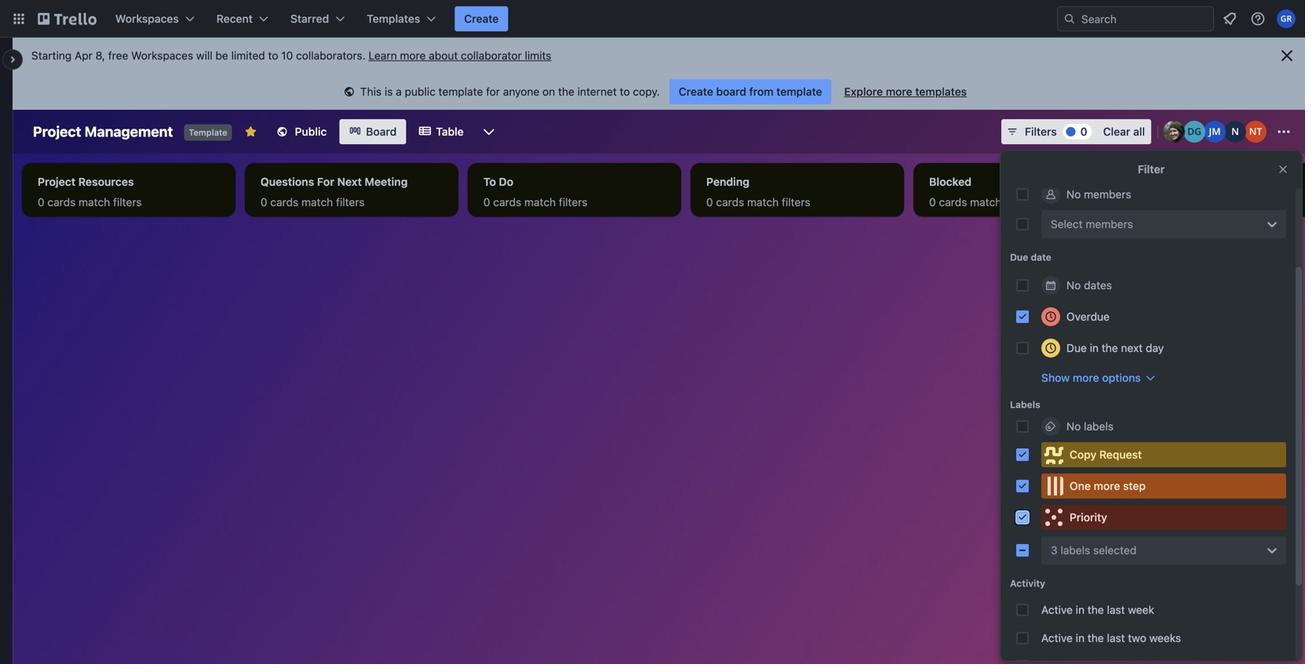 Task type: vqa. For each thing, say whether or not it's contained in the screenshot.
top labels
yes



Task type: locate. For each thing, give the bounding box(es) containing it.
explore more templates
[[844, 85, 967, 98]]

no dates
[[1067, 279, 1112, 292]]

Blocked text field
[[920, 170, 1121, 195]]

1 cards from the left
[[47, 196, 76, 209]]

active down active in the last week
[[1042, 632, 1073, 645]]

workspaces up free
[[115, 12, 179, 25]]

the left next
[[1102, 342, 1118, 355]]

2 filters from the left
[[336, 196, 365, 209]]

1 horizontal spatial template
[[776, 85, 822, 98]]

1 vertical spatial in
[[1076, 604, 1085, 617]]

explore more templates link
[[835, 79, 976, 104]]

project inside text field
[[33, 123, 81, 140]]

1 vertical spatial active
[[1042, 632, 1073, 645]]

project left the resources
[[38, 175, 76, 188]]

5 match from the left
[[970, 196, 1002, 209]]

learn
[[369, 49, 397, 62]]

0 vertical spatial labels
[[1084, 420, 1114, 433]]

to do 0 cards match filters
[[483, 175, 588, 209]]

2 no from the top
[[1067, 279, 1081, 292]]

0 horizontal spatial due
[[1010, 252, 1028, 263]]

due for due date
[[1010, 252, 1028, 263]]

project inside the project resources 0 cards match filters
[[38, 175, 76, 188]]

0 vertical spatial workspaces
[[115, 12, 179, 25]]

cards down blocked
[[939, 196, 967, 209]]

clear all
[[1103, 125, 1145, 138]]

members for select members
[[1086, 218, 1133, 231]]

5 cards from the left
[[939, 196, 967, 209]]

caity (caity) image
[[1163, 121, 1185, 143]]

filters down to do text field
[[559, 196, 588, 209]]

one more step
[[1070, 480, 1146, 493]]

1 vertical spatial workspaces
[[131, 49, 193, 62]]

in
[[1090, 342, 1099, 355], [1076, 604, 1085, 617], [1076, 632, 1085, 645]]

no for no members
[[1067, 188, 1081, 201]]

match down the resources
[[79, 196, 110, 209]]

this
[[360, 85, 382, 98]]

close popover image
[[1277, 163, 1290, 176]]

0 vertical spatial no
[[1067, 188, 1081, 201]]

in for due in the next day
[[1090, 342, 1099, 355]]

two
[[1128, 632, 1147, 645]]

labels for no
[[1084, 420, 1114, 433]]

one
[[1070, 480, 1091, 493]]

from
[[749, 85, 774, 98]]

0 horizontal spatial template
[[439, 85, 483, 98]]

active down the activity
[[1042, 604, 1073, 617]]

resources
[[78, 175, 134, 188]]

nicole tang (nicoletang31) image
[[1245, 121, 1267, 143]]

due left date on the top right of page
[[1010, 252, 1028, 263]]

filters
[[113, 196, 142, 209], [336, 196, 365, 209], [559, 196, 588, 209], [782, 196, 810, 209], [1005, 196, 1033, 209]]

more right one
[[1094, 480, 1120, 493]]

workspaces down workspaces dropdown button
[[131, 49, 193, 62]]

filters down questions for next meeting text field
[[336, 196, 365, 209]]

4 cards from the left
[[716, 196, 744, 209]]

board link
[[339, 119, 406, 144]]

no for no dates
[[1067, 279, 1081, 292]]

no left dates
[[1067, 279, 1081, 292]]

0 vertical spatial to
[[268, 49, 278, 62]]

a
[[396, 85, 402, 98]]

filters down project resources text field
[[113, 196, 142, 209]]

the down active in the last week
[[1088, 632, 1104, 645]]

apr
[[75, 49, 93, 62]]

collaborators.
[[296, 49, 366, 62]]

is
[[385, 85, 393, 98]]

starred
[[290, 12, 329, 25]]

2 cards from the left
[[270, 196, 298, 209]]

in up show more options
[[1090, 342, 1099, 355]]

1 vertical spatial last
[[1107, 632, 1125, 645]]

about
[[429, 49, 458, 62]]

template left for
[[439, 85, 483, 98]]

limits
[[525, 49, 552, 62]]

more inside button
[[1073, 372, 1099, 385]]

filters down blocked "text field"
[[1005, 196, 1033, 209]]

3 filters from the left
[[559, 196, 588, 209]]

0 inside 'to do 0 cards match filters'
[[483, 196, 490, 209]]

active for active in the last week
[[1042, 604, 1073, 617]]

1 vertical spatial members
[[1086, 218, 1133, 231]]

last for two
[[1107, 632, 1125, 645]]

day
[[1146, 342, 1164, 355]]

match down pending text field on the top of the page
[[747, 196, 779, 209]]

star or unstar board image
[[245, 126, 257, 138]]

more right explore
[[886, 85, 912, 98]]

0 horizontal spatial create
[[464, 12, 499, 25]]

selected
[[1093, 544, 1137, 557]]

members down no members
[[1086, 218, 1133, 231]]

filters inside pending 0 cards match filters
[[782, 196, 810, 209]]

last for week
[[1107, 604, 1125, 617]]

explore
[[844, 85, 883, 98]]

cards down questions
[[270, 196, 298, 209]]

3 match from the left
[[524, 196, 556, 209]]

in for active in the last two weeks
[[1076, 632, 1085, 645]]

cards down the do
[[493, 196, 521, 209]]

2 last from the top
[[1107, 632, 1125, 645]]

in up active in the last two weeks in the bottom right of the page
[[1076, 604, 1085, 617]]

for
[[317, 175, 334, 188]]

match down blocked "text field"
[[970, 196, 1002, 209]]

10
[[281, 49, 293, 62]]

public button
[[267, 119, 336, 144]]

match down for
[[301, 196, 333, 209]]

filters inside 'to do 0 cards match filters'
[[559, 196, 588, 209]]

to
[[268, 49, 278, 62], [620, 85, 630, 98]]

2 match from the left
[[301, 196, 333, 209]]

cards down project resources text field
[[47, 196, 76, 209]]

1 filters from the left
[[113, 196, 142, 209]]

free
[[108, 49, 128, 62]]

the right on
[[558, 85, 575, 98]]

0 notifications image
[[1220, 9, 1239, 28]]

0 inside the project resources 0 cards match filters
[[38, 196, 44, 209]]

0 vertical spatial due
[[1010, 252, 1028, 263]]

4 match from the left
[[747, 196, 779, 209]]

0 vertical spatial active
[[1042, 604, 1073, 617]]

meeting
[[365, 175, 408, 188]]

1 vertical spatial no
[[1067, 279, 1081, 292]]

create up collaborator
[[464, 12, 499, 25]]

project
[[33, 123, 81, 140], [38, 175, 76, 188]]

clear all button
[[1097, 119, 1151, 144]]

do
[[499, 175, 513, 188]]

create left the board
[[679, 85, 713, 98]]

last left week
[[1107, 604, 1125, 617]]

more for show
[[1073, 372, 1099, 385]]

members
[[1084, 188, 1131, 201], [1086, 218, 1133, 231]]

0 vertical spatial project
[[33, 123, 81, 140]]

3 labels selected
[[1051, 544, 1137, 557]]

Search field
[[1076, 7, 1213, 31]]

all
[[1133, 125, 1145, 138]]

board
[[716, 85, 746, 98]]

management
[[85, 123, 173, 140]]

in down active in the last week
[[1076, 632, 1085, 645]]

project up the project resources 0 cards match filters on the left top of the page
[[33, 123, 81, 140]]

create button
[[455, 6, 508, 31]]

next
[[337, 175, 362, 188]]

starting apr 8, free workspaces will be limited to 10 collaborators. learn more about collaborator limits
[[31, 49, 552, 62]]

this is a public template for anyone on the internet to copy.
[[360, 85, 660, 98]]

questions for next meeting 0 cards match filters
[[261, 175, 408, 209]]

no up copy
[[1067, 420, 1081, 433]]

2 vertical spatial in
[[1076, 632, 1085, 645]]

cards down pending
[[716, 196, 744, 209]]

dates
[[1084, 279, 1112, 292]]

more right show
[[1073, 372, 1099, 385]]

Pending text field
[[697, 170, 898, 195]]

1 horizontal spatial create
[[679, 85, 713, 98]]

1 last from the top
[[1107, 604, 1125, 617]]

starting
[[31, 49, 72, 62]]

0 vertical spatial create
[[464, 12, 499, 25]]

1 vertical spatial due
[[1067, 342, 1087, 355]]

0 inside questions for next meeting 0 cards match filters
[[261, 196, 267, 209]]

active for active in the last two weeks
[[1042, 632, 1073, 645]]

last left two
[[1107, 632, 1125, 645]]

weeks
[[1149, 632, 1181, 645]]

1 horizontal spatial due
[[1067, 342, 1087, 355]]

due up show more options
[[1067, 342, 1087, 355]]

board
[[366, 125, 397, 138]]

4 filters from the left
[[782, 196, 810, 209]]

back to home image
[[38, 6, 97, 31]]

filters down pending text field on the top of the page
[[782, 196, 810, 209]]

To Do text field
[[474, 170, 675, 195]]

1 vertical spatial labels
[[1061, 544, 1090, 557]]

3 cards from the left
[[493, 196, 521, 209]]

5 filters from the left
[[1005, 196, 1033, 209]]

1 match from the left
[[79, 196, 110, 209]]

template right from
[[776, 85, 822, 98]]

no up select in the right of the page
[[1067, 188, 1081, 201]]

table link
[[409, 119, 473, 144]]

0
[[1081, 125, 1088, 138], [38, 196, 44, 209], [261, 196, 267, 209], [483, 196, 490, 209], [706, 196, 713, 209], [929, 196, 936, 209]]

workspaces
[[115, 12, 179, 25], [131, 49, 193, 62]]

on
[[543, 85, 555, 98]]

cards
[[47, 196, 76, 209], [270, 196, 298, 209], [493, 196, 521, 209], [716, 196, 744, 209], [939, 196, 967, 209]]

the up active in the last two weeks in the bottom right of the page
[[1088, 604, 1104, 617]]

Board name text field
[[25, 119, 181, 144]]

no for no labels
[[1067, 420, 1081, 433]]

no
[[1067, 188, 1081, 201], [1067, 279, 1081, 292], [1067, 420, 1081, 433]]

1 no from the top
[[1067, 188, 1081, 201]]

create for create board from template
[[679, 85, 713, 98]]

3 no from the top
[[1067, 420, 1081, 433]]

members for no members
[[1084, 188, 1131, 201]]

to left copy.
[[620, 85, 630, 98]]

to left 10
[[268, 49, 278, 62]]

labels
[[1084, 420, 1114, 433], [1061, 544, 1090, 557]]

be
[[215, 49, 228, 62]]

active
[[1042, 604, 1073, 617], [1042, 632, 1073, 645]]

1 vertical spatial create
[[679, 85, 713, 98]]

labels
[[1010, 399, 1041, 410]]

sm image
[[341, 85, 357, 100]]

1 vertical spatial project
[[38, 175, 76, 188]]

0 vertical spatial in
[[1090, 342, 1099, 355]]

cards inside pending 0 cards match filters
[[716, 196, 744, 209]]

match down to do text field
[[524, 196, 556, 209]]

pending
[[706, 175, 750, 188]]

recent
[[217, 12, 253, 25]]

2 active from the top
[[1042, 632, 1073, 645]]

0 vertical spatial members
[[1084, 188, 1131, 201]]

labels up copy request
[[1084, 420, 1114, 433]]

labels right 3
[[1061, 544, 1090, 557]]

create board from template link
[[669, 79, 832, 104]]

0 vertical spatial last
[[1107, 604, 1125, 617]]

members up select members
[[1084, 188, 1131, 201]]

1 vertical spatial to
[[620, 85, 630, 98]]

due
[[1010, 252, 1028, 263], [1067, 342, 1087, 355]]

1 active from the top
[[1042, 604, 1073, 617]]

create inside button
[[464, 12, 499, 25]]

match inside blocked 0 cards match filters
[[970, 196, 1002, 209]]

greg robinson (gregrobinson96) image
[[1277, 9, 1296, 28]]

2 vertical spatial no
[[1067, 420, 1081, 433]]



Task type: describe. For each thing, give the bounding box(es) containing it.
copy
[[1070, 449, 1097, 461]]

select
[[1051, 218, 1083, 231]]

primary element
[[0, 0, 1305, 38]]

jordan mirchev (jordan_mirchev) image
[[1204, 121, 1226, 143]]

no members
[[1067, 188, 1131, 201]]

blocked 0 cards match filters
[[929, 175, 1033, 209]]

templates button
[[357, 6, 445, 31]]

due for due in the next day
[[1067, 342, 1087, 355]]

templates
[[915, 85, 967, 98]]

8,
[[95, 49, 105, 62]]

color: yellow, title: "copy request" element
[[1042, 443, 1286, 468]]

create board from template
[[679, 85, 822, 98]]

date
[[1031, 252, 1052, 263]]

match inside pending 0 cards match filters
[[747, 196, 779, 209]]

3
[[1051, 544, 1058, 557]]

match inside 'to do 0 cards match filters'
[[524, 196, 556, 209]]

for
[[486, 85, 500, 98]]

active in the last week
[[1042, 604, 1154, 617]]

starred button
[[281, 6, 354, 31]]

in for active in the last week
[[1076, 604, 1085, 617]]

filters inside the project resources 0 cards match filters
[[113, 196, 142, 209]]

recent button
[[207, 6, 278, 31]]

color: red, title: "priority" element
[[1042, 505, 1286, 531]]

the for active in the last two weeks
[[1088, 632, 1104, 645]]

more for explore
[[886, 85, 912, 98]]

customize views image
[[481, 124, 497, 140]]

match inside questions for next meeting 0 cards match filters
[[301, 196, 333, 209]]

the for due in the next day
[[1102, 342, 1118, 355]]

show
[[1042, 372, 1070, 385]]

filter
[[1138, 163, 1165, 176]]

templates
[[367, 12, 420, 25]]

will
[[196, 49, 213, 62]]

step
[[1123, 480, 1146, 493]]

Project Resources text field
[[28, 170, 229, 195]]

questions
[[261, 175, 314, 188]]

limited
[[231, 49, 265, 62]]

project resources 0 cards match filters
[[38, 175, 142, 209]]

copy request
[[1070, 449, 1142, 461]]

show menu image
[[1276, 124, 1292, 140]]

labels for 3
[[1061, 544, 1090, 557]]

more right learn
[[400, 49, 426, 62]]

clear
[[1103, 125, 1131, 138]]

public
[[295, 125, 327, 138]]

week
[[1128, 604, 1154, 617]]

options
[[1102, 372, 1141, 385]]

next
[[1121, 342, 1143, 355]]

priority
[[1070, 511, 1107, 524]]

request
[[1100, 449, 1142, 461]]

filters
[[1025, 125, 1057, 138]]

1 template from the left
[[439, 85, 483, 98]]

color: orange, title: "one more step" element
[[1042, 474, 1286, 499]]

to
[[483, 175, 496, 188]]

public
[[405, 85, 436, 98]]

show more options
[[1042, 372, 1141, 385]]

due date
[[1010, 252, 1052, 263]]

more for one
[[1094, 480, 1120, 493]]

overdue
[[1067, 310, 1110, 323]]

workspaces button
[[106, 6, 204, 31]]

collaborator
[[461, 49, 522, 62]]

workspaces inside dropdown button
[[115, 12, 179, 25]]

active in the last two weeks
[[1042, 632, 1181, 645]]

project for project resources 0 cards match filters
[[38, 175, 76, 188]]

1 horizontal spatial to
[[620, 85, 630, 98]]

no labels
[[1067, 420, 1114, 433]]

the for active in the last week
[[1088, 604, 1104, 617]]

0 inside pending 0 cards match filters
[[706, 196, 713, 209]]

due in the next day
[[1067, 342, 1164, 355]]

0 inside blocked 0 cards match filters
[[929, 196, 936, 209]]

2 template from the left
[[776, 85, 822, 98]]

template
[[189, 128, 227, 138]]

filters inside blocked 0 cards match filters
[[1005, 196, 1033, 209]]

learn more about collaborator limits link
[[369, 49, 552, 62]]

show more options button
[[1042, 370, 1157, 386]]

Questions For Next Meeting text field
[[251, 170, 452, 195]]

cards inside 'to do 0 cards match filters'
[[493, 196, 521, 209]]

create for create
[[464, 12, 499, 25]]

cards inside the project resources 0 cards match filters
[[47, 196, 76, 209]]

select members
[[1051, 218, 1133, 231]]

match inside the project resources 0 cards match filters
[[79, 196, 110, 209]]

filters inside questions for next meeting 0 cards match filters
[[336, 196, 365, 209]]

project for project management
[[33, 123, 81, 140]]

nic (nicoletollefson1) image
[[1224, 121, 1246, 143]]

pending 0 cards match filters
[[706, 175, 810, 209]]

0 horizontal spatial to
[[268, 49, 278, 62]]

project management
[[33, 123, 173, 140]]

activity
[[1010, 578, 1045, 589]]

anyone
[[503, 85, 540, 98]]

search image
[[1063, 13, 1076, 25]]

open information menu image
[[1250, 11, 1266, 27]]

internet
[[578, 85, 617, 98]]

cards inside blocked 0 cards match filters
[[939, 196, 967, 209]]

copy.
[[633, 85, 660, 98]]

blocked
[[929, 175, 972, 188]]

table
[[436, 125, 464, 138]]

devan goldstein (devangoldstein2) image
[[1184, 121, 1206, 143]]

cards inside questions for next meeting 0 cards match filters
[[270, 196, 298, 209]]



